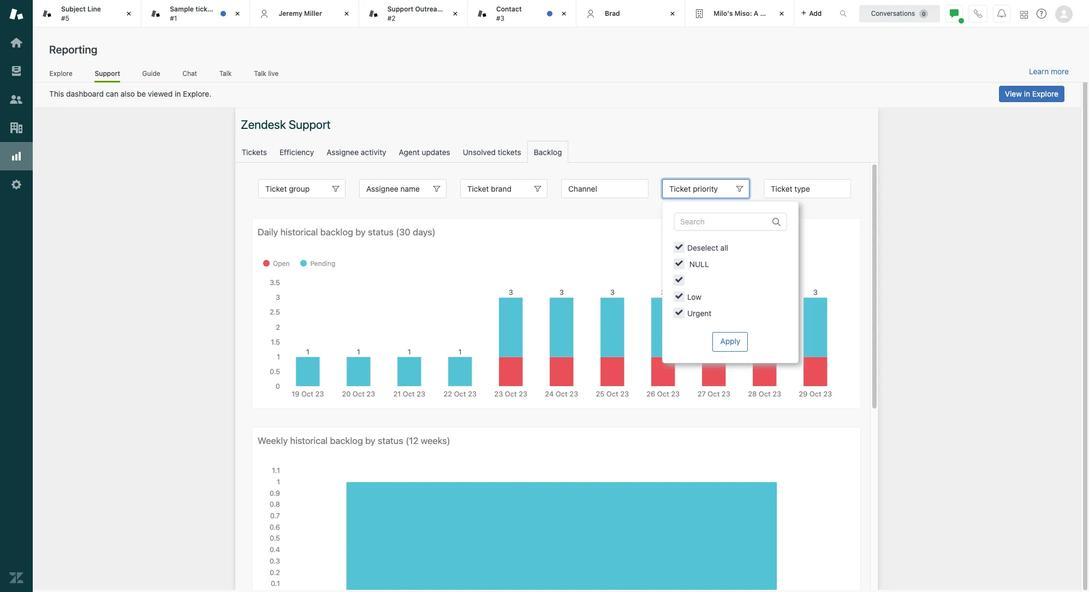Task type: locate. For each thing, give the bounding box(es) containing it.
2 in from the left
[[1025, 89, 1031, 98]]

chat
[[183, 69, 197, 77]]

support up can
[[95, 69, 120, 77]]

2 tab from the left
[[359, 0, 468, 27]]

close image left brad
[[559, 8, 570, 19]]

tab containing subject line
[[33, 0, 142, 27]]

close image left jeremy
[[232, 8, 243, 19]]

0 horizontal spatial talk
[[219, 69, 232, 77]]

tab
[[33, 0, 142, 27], [359, 0, 468, 27], [468, 0, 577, 27]]

close image
[[124, 8, 134, 19], [341, 8, 352, 19], [450, 8, 461, 19], [668, 8, 679, 19]]

talk right chat
[[219, 69, 232, 77]]

close image right miller
[[341, 8, 352, 19]]

support
[[388, 5, 414, 13], [95, 69, 120, 77]]

support link
[[95, 69, 120, 82]]

explore
[[49, 69, 73, 77], [1033, 89, 1059, 98]]

talk
[[219, 69, 232, 77], [254, 69, 266, 77]]

talk left live
[[254, 69, 266, 77]]

close image right outreach
[[450, 8, 461, 19]]

3 close image from the left
[[776, 8, 787, 19]]

talk for talk live
[[254, 69, 266, 77]]

miller
[[304, 9, 322, 17]]

1 horizontal spatial close image
[[559, 8, 570, 19]]

talk live
[[254, 69, 279, 77]]

support for support
[[95, 69, 120, 77]]

jeremy miller
[[279, 9, 322, 17]]

in
[[175, 89, 181, 98], [1025, 89, 1031, 98]]

also
[[121, 89, 135, 98]]

1 close image from the left
[[232, 8, 243, 19]]

jeremy miller tab
[[250, 0, 359, 27]]

talk for talk
[[219, 69, 232, 77]]

notifications image
[[998, 9, 1007, 18]]

3 tab from the left
[[468, 0, 577, 27]]

0 vertical spatial explore
[[49, 69, 73, 77]]

in right viewed
[[175, 89, 181, 98]]

button displays agent's chat status as online. image
[[950, 9, 959, 18]]

close image left subsidiary
[[776, 8, 787, 19]]

organizations image
[[9, 121, 23, 135]]

0 horizontal spatial close image
[[232, 8, 243, 19]]

talk link
[[219, 69, 232, 81]]

1 talk from the left
[[219, 69, 232, 77]]

chat link
[[182, 69, 197, 81]]

support outreach #2
[[388, 5, 445, 22]]

view in explore button
[[1000, 86, 1065, 102]]

zendesk image
[[9, 571, 23, 585]]

zendesk support image
[[9, 7, 23, 21]]

foodlez
[[761, 9, 786, 17]]

1 horizontal spatial support
[[388, 5, 414, 13]]

2 close image from the left
[[559, 8, 570, 19]]

support up #2
[[388, 5, 414, 13]]

close image inside brad tab
[[668, 8, 679, 19]]

#1
[[170, 14, 177, 22]]

explore up this
[[49, 69, 73, 77]]

2 talk from the left
[[254, 69, 266, 77]]

tab containing contact
[[468, 0, 577, 27]]

1 tab from the left
[[33, 0, 142, 27]]

2 close image from the left
[[341, 8, 352, 19]]

1 in from the left
[[175, 89, 181, 98]]

support for support outreach #2
[[388, 5, 414, 13]]

main element
[[0, 0, 33, 592]]

0 horizontal spatial explore
[[49, 69, 73, 77]]

add
[[810, 9, 822, 17]]

dashboard
[[66, 89, 104, 98]]

views image
[[9, 64, 23, 78]]

subsidiary
[[788, 9, 822, 17]]

1 close image from the left
[[124, 8, 134, 19]]

0 horizontal spatial in
[[175, 89, 181, 98]]

can
[[106, 89, 119, 98]]

talk inside "link"
[[254, 69, 266, 77]]

get started image
[[9, 36, 23, 50]]

2 horizontal spatial close image
[[776, 8, 787, 19]]

explore down learn more link
[[1033, 89, 1059, 98]]

live
[[268, 69, 279, 77]]

0 vertical spatial support
[[388, 5, 414, 13]]

this
[[49, 89, 64, 98]]

close image
[[232, 8, 243, 19], [559, 8, 570, 19], [776, 8, 787, 19]]

more
[[1052, 67, 1070, 76]]

in right view
[[1025, 89, 1031, 98]]

support inside support outreach #2
[[388, 5, 414, 13]]

1 vertical spatial support
[[95, 69, 120, 77]]

talk live link
[[254, 69, 279, 81]]

1 horizontal spatial talk
[[254, 69, 266, 77]]

a
[[754, 9, 759, 17]]

viewed
[[148, 89, 173, 98]]

close image right line
[[124, 8, 134, 19]]

get help image
[[1037, 9, 1047, 19]]

explore link
[[49, 69, 73, 81]]

close image for #1
[[232, 8, 243, 19]]

#5
[[61, 14, 69, 22]]

1 horizontal spatial in
[[1025, 89, 1031, 98]]

close image left milo's
[[668, 8, 679, 19]]

4 close image from the left
[[668, 8, 679, 19]]

1 horizontal spatial explore
[[1033, 89, 1059, 98]]

close image inside #1 tab
[[232, 8, 243, 19]]

0 horizontal spatial support
[[95, 69, 120, 77]]

1 vertical spatial explore
[[1033, 89, 1059, 98]]



Task type: vqa. For each thing, say whether or not it's contained in the screenshot.
second in
yes



Task type: describe. For each thing, give the bounding box(es) containing it.
conversations
[[872, 9, 916, 17]]

be
[[137, 89, 146, 98]]

close image inside jeremy miller tab
[[341, 8, 352, 19]]

close image inside "milo's miso: a foodlez subsidiary" "tab"
[[776, 8, 787, 19]]

add button
[[795, 0, 829, 27]]

miso:
[[735, 9, 752, 17]]

milo's
[[714, 9, 733, 17]]

#2
[[388, 14, 396, 22]]

3 close image from the left
[[450, 8, 461, 19]]

brad tab
[[577, 0, 686, 27]]

learn
[[1030, 67, 1049, 76]]

subject
[[61, 5, 86, 13]]

contact #3
[[496, 5, 522, 22]]

explore inside button
[[1033, 89, 1059, 98]]

learn more link
[[1030, 67, 1070, 76]]

guide link
[[142, 69, 161, 81]]

tab containing support outreach
[[359, 0, 468, 27]]

learn more
[[1030, 67, 1070, 76]]

close image for #3
[[559, 8, 570, 19]]

this dashboard can also be viewed in explore.
[[49, 89, 212, 98]]

view in explore
[[1006, 89, 1059, 98]]

conversations button
[[860, 5, 941, 22]]

reporting
[[49, 43, 97, 56]]

admin image
[[9, 178, 23, 192]]

milo's miso: a foodlez subsidiary tab
[[686, 0, 822, 27]]

guide
[[142, 69, 160, 77]]

brad
[[605, 9, 620, 17]]

explore.
[[183, 89, 212, 98]]

in inside button
[[1025, 89, 1031, 98]]

zendesk products image
[[1021, 11, 1029, 18]]

line
[[88, 5, 101, 13]]

contact
[[496, 5, 522, 13]]

view
[[1006, 89, 1023, 98]]

jeremy
[[279, 9, 303, 17]]

reporting image
[[9, 149, 23, 163]]

outreach
[[415, 5, 445, 13]]

milo's miso: a foodlez subsidiary
[[714, 9, 822, 17]]

tabs tab list
[[33, 0, 829, 27]]

#1 tab
[[142, 0, 250, 27]]

customers image
[[9, 92, 23, 107]]

subject line #5
[[61, 5, 101, 22]]

#3
[[496, 14, 505, 22]]



